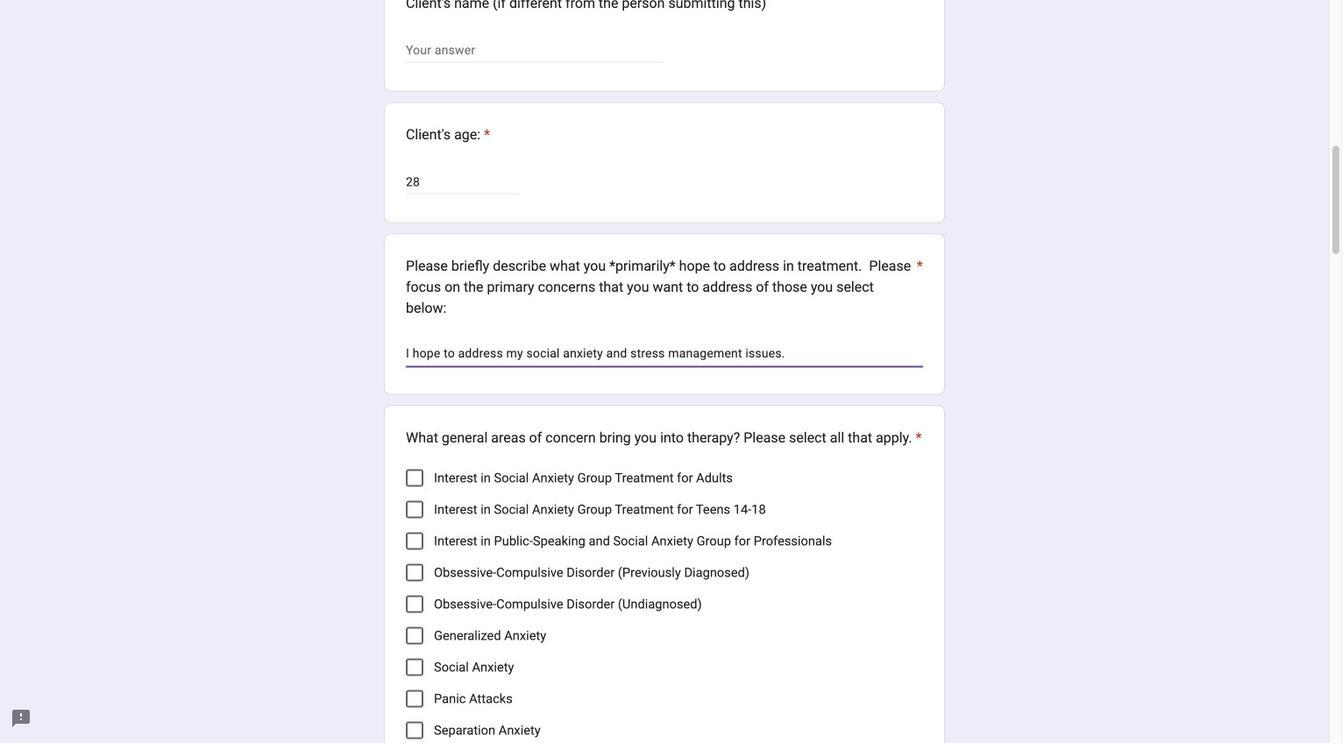 Task type: describe. For each thing, give the bounding box(es) containing it.
interest in social anxiety group treatment for teens 14-18 image
[[408, 503, 422, 517]]

Panic Attacks checkbox
[[406, 690, 423, 708]]

Obsessive-Compulsive Disorder (Undiagnosed) checkbox
[[406, 596, 423, 613]]

separation anxiety image
[[408, 724, 422, 738]]

2 heading from the top
[[406, 256, 923, 319]]

Separation Anxiety checkbox
[[406, 722, 423, 740]]

Social Anxiety checkbox
[[406, 659, 423, 676]]

obsessive-compulsive disorder (previously diagnosed) image
[[408, 566, 422, 580]]

1 heading from the top
[[406, 124, 490, 145]]

interest in social anxiety group treatment for adults image
[[408, 471, 422, 485]]

generalized anxiety image
[[408, 629, 422, 643]]

Obsessive-Compulsive Disorder (Previously Diagnosed) checkbox
[[406, 564, 423, 582]]



Task type: locate. For each thing, give the bounding box(es) containing it.
0 vertical spatial required question element
[[480, 124, 490, 145]]

social anxiety image
[[408, 661, 422, 675]]

report a problem to google image
[[11, 708, 32, 729]]

list
[[406, 463, 923, 743]]

interest in public-speaking and social anxiety group for professionals image
[[408, 534, 422, 548]]

0 vertical spatial heading
[[406, 124, 490, 145]]

None text field
[[406, 40, 664, 61], [406, 172, 518, 193], [406, 40, 664, 61], [406, 172, 518, 193]]

1 vertical spatial required question element
[[913, 256, 923, 319]]

Interest in Social Anxiety Group Treatment for Teens 14-18 checkbox
[[406, 501, 423, 519]]

Your answer text field
[[406, 345, 923, 366]]

Interest in Social Anxiety Group Treatment for Adults checkbox
[[406, 470, 423, 487]]

3 heading from the top
[[406, 428, 922, 449]]

2 vertical spatial heading
[[406, 428, 922, 449]]

heading
[[406, 124, 490, 145], [406, 256, 923, 319], [406, 428, 922, 449]]

1 vertical spatial heading
[[406, 256, 923, 319]]

panic attacks image
[[408, 692, 422, 706]]

required question element
[[480, 124, 490, 145], [913, 256, 923, 319], [912, 428, 922, 449]]

Interest in Public-Speaking and Social Anxiety Group for Professionals checkbox
[[406, 533, 423, 550]]

Generalized Anxiety checkbox
[[406, 627, 423, 645]]

obsessive-compulsive disorder (undiagnosed) image
[[408, 598, 422, 612]]

2 vertical spatial required question element
[[912, 428, 922, 449]]



Task type: vqa. For each thing, say whether or not it's contained in the screenshot.
edit MENU ITEM
no



